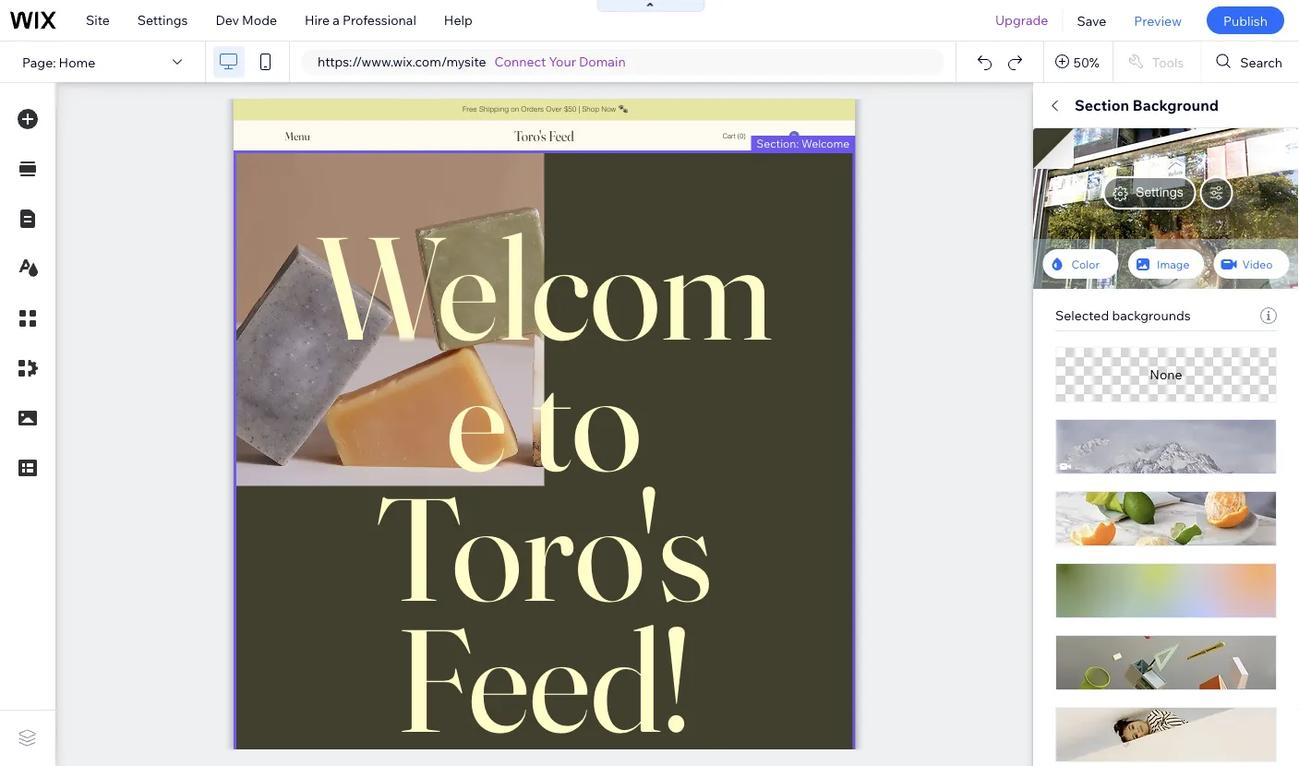 Task type: locate. For each thing, give the bounding box(es) containing it.
change button
[[1177, 235, 1242, 257]]

image
[[1157, 257, 1190, 271]]

search
[[1241, 54, 1283, 70]]

treats and clothes for your furry friends
[[1068, 430, 1252, 471]]

settings down content
[[1136, 184, 1184, 199]]

section down content
[[1056, 189, 1102, 205]]

0 horizontal spatial settings
[[137, 12, 188, 28]]

1 horizontal spatial settings
[[1136, 184, 1184, 199]]

add section
[[516, 142, 590, 158]]

a
[[333, 12, 340, 28]]

add section button
[[482, 137, 606, 164]]

your right the for
[[1221, 430, 1252, 449]]

section right add at the left of page
[[543, 142, 590, 158]]

settings
[[137, 12, 188, 28], [1136, 184, 1184, 199]]

1 vertical spatial your
[[1221, 430, 1252, 449]]

section:
[[757, 136, 799, 150], [757, 136, 799, 150]]

section: welcome
[[757, 136, 850, 150], [757, 136, 850, 150]]

0 vertical spatial section background
[[1075, 96, 1219, 115]]

home
[[59, 54, 95, 70]]

your left "domain"
[[549, 54, 576, 70]]

50% button
[[1044, 42, 1113, 82]]

background down tools
[[1133, 96, 1219, 115]]

your
[[549, 54, 576, 70], [1221, 430, 1252, 449]]

background down content
[[1105, 189, 1178, 205]]

settings left dev
[[137, 12, 188, 28]]

publish
[[1224, 12, 1268, 28]]

backgrounds
[[1112, 308, 1191, 324]]

save
[[1077, 12, 1107, 28]]

None text field
[[1056, 530, 1222, 563]]

publish button
[[1207, 6, 1285, 34]]

0 vertical spatial background
[[1133, 96, 1219, 115]]

section
[[1075, 96, 1130, 115], [543, 142, 590, 158], [1056, 189, 1102, 205]]

for
[[1199, 430, 1218, 449]]

professional
[[343, 12, 416, 28]]

welcome
[[802, 136, 850, 150], [802, 136, 850, 150], [1068, 339, 1132, 357]]

2 vertical spatial section
[[1056, 189, 1102, 205]]

change
[[1189, 239, 1230, 253]]

50%
[[1074, 54, 1100, 70]]

section background
[[1075, 96, 1219, 115], [1056, 189, 1178, 205]]

to
[[1135, 339, 1149, 357]]

content
[[1089, 144, 1138, 160]]

0 horizontal spatial your
[[549, 54, 576, 70]]

preview
[[1134, 12, 1182, 28]]

1 horizontal spatial your
[[1221, 430, 1252, 449]]

section background down content
[[1056, 189, 1178, 205]]

treats
[[1068, 430, 1110, 449]]

video
[[1243, 257, 1273, 271]]

domain
[[579, 54, 626, 70]]

quick
[[1056, 96, 1097, 115]]

section background down tools button
[[1075, 96, 1219, 115]]

button
[[1056, 508, 1096, 524]]

search button
[[1202, 42, 1299, 82]]

paragraph
[[1056, 303, 1118, 319]]

0 vertical spatial settings
[[137, 12, 188, 28]]

0 vertical spatial your
[[549, 54, 576, 70]]

section inside button
[[543, 142, 590, 158]]

section down 50%
[[1075, 96, 1130, 115]]

1 vertical spatial section
[[543, 142, 590, 158]]

0 vertical spatial section
[[1075, 96, 1130, 115]]

background
[[1133, 96, 1219, 115], [1105, 189, 1178, 205]]



Task type: vqa. For each thing, say whether or not it's contained in the screenshot.
the left THE IMAGE
no



Task type: describe. For each thing, give the bounding box(es) containing it.
tools button
[[1114, 42, 1201, 82]]

selected backgrounds
[[1056, 308, 1191, 324]]

dev mode
[[216, 12, 277, 28]]

preview button
[[1120, 0, 1196, 41]]

tools
[[1152, 54, 1184, 70]]

toro's
[[1153, 339, 1193, 357]]

title
[[1056, 394, 1082, 410]]

dev
[[216, 12, 239, 28]]

friends
[[1107, 452, 1158, 471]]

quick edit
[[1056, 96, 1129, 115]]

welcome to toro's feed!
[[1068, 339, 1234, 357]]

1 vertical spatial settings
[[1136, 184, 1184, 199]]

1 vertical spatial section background
[[1056, 189, 1178, 205]]

add
[[516, 142, 541, 158]]

mode
[[242, 12, 277, 28]]

hire a professional
[[305, 12, 416, 28]]

clothes
[[1143, 430, 1195, 449]]

furry
[[1068, 452, 1104, 471]]

your inside treats and clothes for your furry friends
[[1221, 430, 1252, 449]]

site
[[86, 12, 110, 28]]

https://www.wix.com/mysite connect your domain
[[318, 54, 626, 70]]

help
[[444, 12, 473, 28]]

hire
[[305, 12, 330, 28]]

and
[[1113, 430, 1139, 449]]

layout
[[1226, 144, 1267, 160]]

save button
[[1063, 0, 1120, 41]]

selected
[[1056, 308, 1109, 324]]

https://www.wix.com/mysite
[[318, 54, 486, 70]]

upgrade
[[995, 12, 1049, 28]]

edit
[[1101, 96, 1129, 115]]

none
[[1150, 367, 1183, 383]]

1 vertical spatial background
[[1105, 189, 1178, 205]]

feed!
[[1196, 339, 1234, 357]]

color
[[1072, 257, 1100, 271]]

connect
[[495, 54, 546, 70]]



